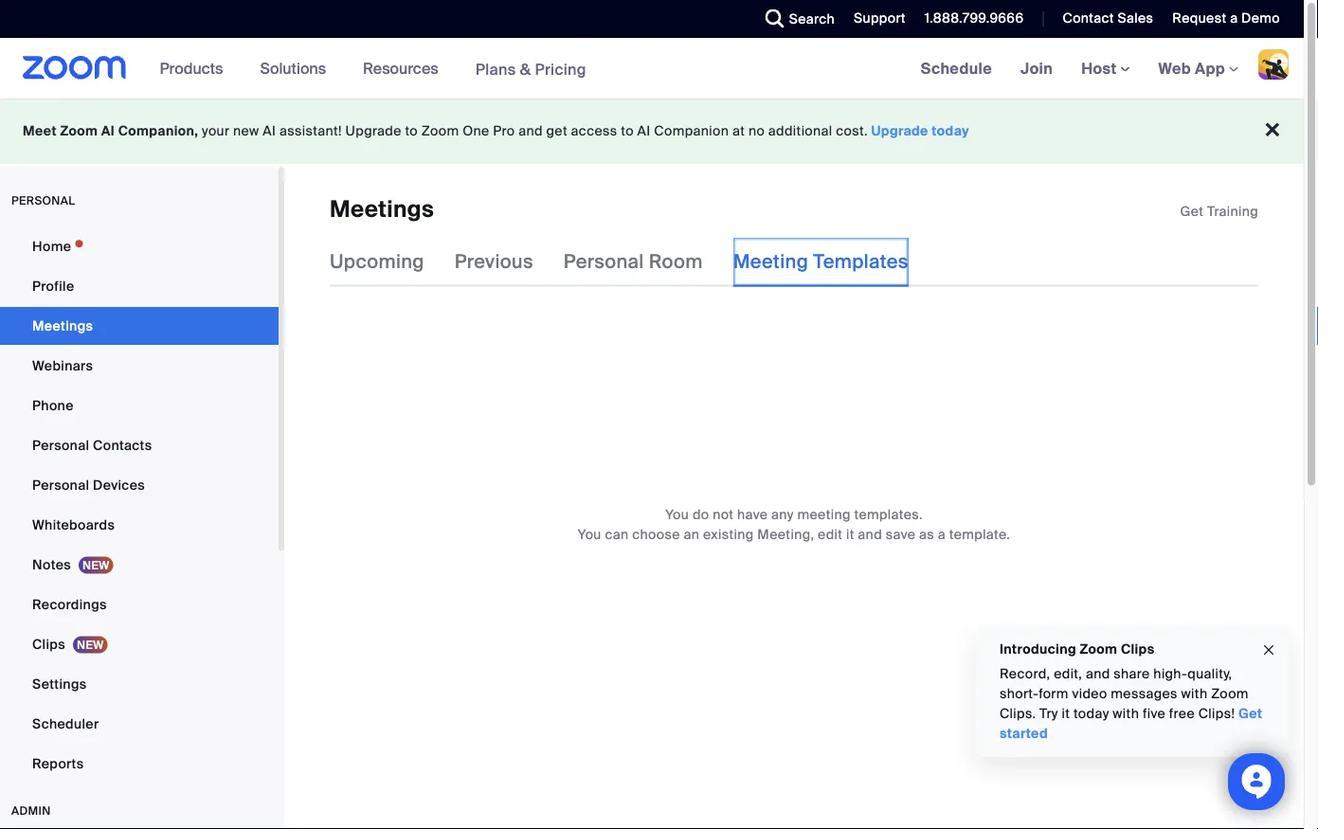 Task type: describe. For each thing, give the bounding box(es) containing it.
demo
[[1242, 9, 1281, 27]]

additional
[[769, 122, 833, 140]]

search button
[[752, 0, 840, 38]]

meet zoom ai companion, your new ai assistant! upgrade to zoom one pro and get access to ai companion at no additional cost. upgrade today
[[23, 122, 970, 140]]

five
[[1143, 705, 1166, 723]]

1 to from the left
[[405, 122, 418, 140]]

pro
[[493, 122, 515, 140]]

zoom inside record, edit, and share high-quality, short-form video messages with zoom clips. try it today with five free clips!
[[1212, 686, 1250, 703]]

solutions
[[260, 58, 326, 78]]

settings
[[32, 676, 87, 693]]

contacts
[[93, 437, 152, 454]]

personal
[[11, 193, 75, 208]]

one
[[463, 122, 490, 140]]

and inside record, edit, and share high-quality, short-form video messages with zoom clips. try it today with five free clips!
[[1087, 666, 1111, 683]]

pricing
[[535, 59, 587, 79]]

share
[[1114, 666, 1151, 683]]

solutions button
[[260, 38, 335, 99]]

recordings link
[[0, 586, 279, 624]]

short-
[[1000, 686, 1039, 703]]

1 upgrade from the left
[[346, 122, 402, 140]]

meet
[[23, 122, 57, 140]]

high-
[[1154, 666, 1188, 683]]

access
[[571, 122, 618, 140]]

join link
[[1007, 38, 1068, 99]]

1 horizontal spatial a
[[1231, 9, 1239, 27]]

resources button
[[363, 38, 447, 99]]

contact
[[1063, 9, 1115, 27]]

plans
[[476, 59, 516, 79]]

3 ai from the left
[[638, 122, 651, 140]]

templates.
[[855, 506, 923, 523]]

companion
[[654, 122, 729, 140]]

1 vertical spatial with
[[1113, 705, 1140, 723]]

whiteboards link
[[0, 506, 279, 544]]

template.
[[950, 526, 1011, 543]]

meetings link
[[0, 307, 279, 345]]

assistant!
[[280, 122, 342, 140]]

record,
[[1000, 666, 1051, 683]]

get started
[[1000, 705, 1263, 743]]

profile
[[32, 277, 74, 295]]

can
[[605, 526, 629, 543]]

do
[[693, 506, 710, 523]]

previous
[[455, 250, 534, 274]]

admin
[[11, 804, 51, 819]]

recordings
[[32, 596, 107, 613]]

personal for personal devices
[[32, 476, 89, 494]]

any
[[772, 506, 794, 523]]

get training
[[1181, 202, 1259, 220]]

clips!
[[1199, 705, 1236, 723]]

meetings navigation
[[907, 38, 1305, 100]]

meetings inside personal menu menu
[[32, 317, 93, 335]]

no
[[749, 122, 765, 140]]

meeting
[[798, 506, 851, 523]]

plans & pricing
[[476, 59, 587, 79]]

clips.
[[1000, 705, 1037, 723]]

notes
[[32, 556, 71, 574]]

1.888.799.9666 button up schedule link at the right top of page
[[925, 9, 1024, 27]]

introducing zoom clips
[[1000, 640, 1155, 658]]

and inside you do not have any meeting templates. you can choose an existing meeting, edit it and save as a template.
[[858, 526, 883, 543]]

personal room
[[564, 250, 703, 274]]

it for edit
[[847, 526, 855, 543]]

web
[[1159, 58, 1192, 78]]

at
[[733, 122, 745, 140]]

new
[[233, 122, 259, 140]]

request
[[1173, 9, 1227, 27]]

form
[[1039, 686, 1069, 703]]

clips link
[[0, 626, 279, 664]]

profile picture image
[[1259, 49, 1290, 80]]

devices
[[93, 476, 145, 494]]

products button
[[160, 38, 232, 99]]

meet zoom ai companion, footer
[[0, 99, 1305, 164]]

zoom up the edit,
[[1080, 640, 1118, 658]]

you do not have any meeting templates. you can choose an existing meeting, edit it and save as a template.
[[578, 506, 1011, 543]]

an
[[684, 526, 700, 543]]

webinars link
[[0, 347, 279, 385]]

products
[[160, 58, 223, 78]]

contact sales
[[1063, 9, 1154, 27]]

edit
[[818, 526, 843, 543]]

get for get started
[[1239, 705, 1263, 723]]

cost.
[[837, 122, 868, 140]]

training
[[1208, 202, 1259, 220]]

get for get training
[[1181, 202, 1205, 220]]

personal contacts
[[32, 437, 152, 454]]

whiteboards
[[32, 516, 115, 534]]

notes link
[[0, 546, 279, 584]]

your
[[202, 122, 230, 140]]

phone link
[[0, 387, 279, 425]]



Task type: vqa. For each thing, say whether or not it's contained in the screenshot.
cell
no



Task type: locate. For each thing, give the bounding box(es) containing it.
1 vertical spatial get
[[1239, 705, 1263, 723]]

phone
[[32, 397, 74, 414]]

1 vertical spatial it
[[1062, 705, 1071, 723]]

clips up settings
[[32, 636, 65, 653]]

0 horizontal spatial clips
[[32, 636, 65, 653]]

and inside 'meet zoom ai companion,' footer
[[519, 122, 543, 140]]

host button
[[1082, 58, 1131, 78]]

support link
[[840, 0, 911, 38], [854, 9, 906, 27]]

scheduler
[[32, 715, 99, 733]]

personal down phone
[[32, 437, 89, 454]]

scheduler link
[[0, 705, 279, 743]]

meetings
[[330, 195, 434, 224], [32, 317, 93, 335]]

schedule
[[921, 58, 993, 78]]

ai right new
[[263, 122, 276, 140]]

banner containing products
[[0, 38, 1305, 100]]

you left the "do" at the bottom right
[[666, 506, 690, 523]]

zoom left one
[[422, 122, 459, 140]]

edit,
[[1055, 666, 1083, 683]]

a
[[1231, 9, 1239, 27], [939, 526, 946, 543]]

today inside 'meet zoom ai companion,' footer
[[932, 122, 970, 140]]

0 horizontal spatial a
[[939, 526, 946, 543]]

zoom logo image
[[23, 56, 127, 80]]

host
[[1082, 58, 1121, 78]]

0 vertical spatial get
[[1181, 202, 1205, 220]]

1 vertical spatial today
[[1074, 705, 1110, 723]]

get right clips! at the right bottom of the page
[[1239, 705, 1263, 723]]

sales
[[1118, 9, 1154, 27]]

0 horizontal spatial today
[[932, 122, 970, 140]]

0 vertical spatial and
[[519, 122, 543, 140]]

join
[[1021, 58, 1054, 78]]

personal up whiteboards
[[32, 476, 89, 494]]

2 vertical spatial personal
[[32, 476, 89, 494]]

product information navigation
[[146, 38, 601, 100]]

tabs of meeting tab list
[[330, 237, 939, 287]]

0 horizontal spatial you
[[578, 526, 602, 543]]

0 vertical spatial it
[[847, 526, 855, 543]]

upgrade down product information navigation
[[346, 122, 402, 140]]

it for try
[[1062, 705, 1071, 723]]

2 horizontal spatial and
[[1087, 666, 1111, 683]]

2 upgrade from the left
[[872, 122, 929, 140]]

clips up share
[[1122, 640, 1155, 658]]

1 horizontal spatial clips
[[1122, 640, 1155, 658]]

1 horizontal spatial upgrade
[[872, 122, 929, 140]]

0 horizontal spatial it
[[847, 526, 855, 543]]

web app button
[[1159, 58, 1239, 78]]

and up video
[[1087, 666, 1111, 683]]

close image
[[1262, 640, 1277, 662]]

0 horizontal spatial to
[[405, 122, 418, 140]]

profile link
[[0, 267, 279, 305]]

zoom up clips! at the right bottom of the page
[[1212, 686, 1250, 703]]

webinars
[[32, 357, 93, 375]]

0 horizontal spatial ai
[[101, 122, 115, 140]]

personal for personal contacts
[[32, 437, 89, 454]]

banner
[[0, 38, 1305, 100]]

templates
[[814, 250, 909, 274]]

companion,
[[118, 122, 198, 140]]

get training link
[[1181, 202, 1259, 220]]

1 horizontal spatial to
[[621, 122, 634, 140]]

a right as
[[939, 526, 946, 543]]

and down templates.
[[858, 526, 883, 543]]

ai
[[101, 122, 115, 140], [263, 122, 276, 140], [638, 122, 651, 140]]

schedule link
[[907, 38, 1007, 99]]

home link
[[0, 228, 279, 265]]

personal contacts link
[[0, 427, 279, 465]]

2 to from the left
[[621, 122, 634, 140]]

upgrade today link
[[872, 122, 970, 140]]

1 vertical spatial meetings
[[32, 317, 93, 335]]

1 horizontal spatial and
[[858, 526, 883, 543]]

0 vertical spatial meetings
[[330, 195, 434, 224]]

meeting templates
[[734, 250, 909, 274]]

get left training
[[1181, 202, 1205, 220]]

get started link
[[1000, 705, 1263, 743]]

with up free on the bottom right of page
[[1182, 686, 1208, 703]]

get
[[1181, 202, 1205, 220], [1239, 705, 1263, 723]]

plans & pricing link
[[476, 59, 587, 79], [476, 59, 587, 79]]

1.888.799.9666 button
[[911, 0, 1029, 38], [925, 9, 1024, 27]]

meetings up upcoming
[[330, 195, 434, 224]]

request a demo
[[1173, 9, 1281, 27]]

2 ai from the left
[[263, 122, 276, 140]]

search
[[790, 10, 835, 27]]

to right access
[[621, 122, 634, 140]]

personal devices link
[[0, 467, 279, 504]]

a inside you do not have any meeting templates. you can choose an existing meeting, edit it and save as a template.
[[939, 526, 946, 543]]

0 horizontal spatial upgrade
[[346, 122, 402, 140]]

room
[[649, 250, 703, 274]]

meeting
[[734, 250, 809, 274]]

you left can on the bottom
[[578, 526, 602, 543]]

a left demo
[[1231, 9, 1239, 27]]

1 horizontal spatial meetings
[[330, 195, 434, 224]]

1 horizontal spatial ai
[[263, 122, 276, 140]]

record, edit, and share high-quality, short-form video messages with zoom clips. try it today with five free clips!
[[1000, 666, 1250, 723]]

1 horizontal spatial with
[[1182, 686, 1208, 703]]

to down resources dropdown button
[[405, 122, 418, 140]]

today down schedule link at the right top of page
[[932, 122, 970, 140]]

today down video
[[1074, 705, 1110, 723]]

upcoming
[[330, 250, 425, 274]]

today
[[932, 122, 970, 140], [1074, 705, 1110, 723]]

1 vertical spatial and
[[858, 526, 883, 543]]

1 vertical spatial a
[[939, 526, 946, 543]]

personal menu menu
[[0, 228, 279, 785]]

1 horizontal spatial today
[[1074, 705, 1110, 723]]

1.888.799.9666
[[925, 9, 1024, 27]]

clips inside personal menu menu
[[32, 636, 65, 653]]

1 horizontal spatial you
[[666, 506, 690, 523]]

it right edit
[[847, 526, 855, 543]]

try
[[1040, 705, 1059, 723]]

0 horizontal spatial and
[[519, 122, 543, 140]]

1 horizontal spatial it
[[1062, 705, 1071, 723]]

upgrade
[[346, 122, 402, 140], [872, 122, 929, 140]]

get inside get started
[[1239, 705, 1263, 723]]

choose
[[633, 526, 681, 543]]

meeting,
[[758, 526, 815, 543]]

0 horizontal spatial with
[[1113, 705, 1140, 723]]

it right try
[[1062, 705, 1071, 723]]

1 horizontal spatial get
[[1239, 705, 1263, 723]]

0 vertical spatial today
[[932, 122, 970, 140]]

settings link
[[0, 666, 279, 704]]

it
[[847, 526, 855, 543], [1062, 705, 1071, 723]]

1.888.799.9666 button up schedule
[[911, 0, 1029, 38]]

ai left companion
[[638, 122, 651, 140]]

today inside record, edit, and share high-quality, short-form video messages with zoom clips. try it today with five free clips!
[[1074, 705, 1110, 723]]

0 horizontal spatial meetings
[[32, 317, 93, 335]]

personal devices
[[32, 476, 145, 494]]

request a demo link
[[1159, 0, 1305, 38], [1173, 9, 1281, 27]]

meetings up webinars
[[32, 317, 93, 335]]

and left the get
[[519, 122, 543, 140]]

reports link
[[0, 745, 279, 783]]

introducing
[[1000, 640, 1077, 658]]

and
[[519, 122, 543, 140], [858, 526, 883, 543], [1087, 666, 1111, 683]]

upgrade right cost.
[[872, 122, 929, 140]]

home
[[32, 238, 71, 255]]

0 vertical spatial personal
[[564, 250, 644, 274]]

save
[[886, 526, 916, 543]]

ai left companion,
[[101, 122, 115, 140]]

get
[[547, 122, 568, 140]]

it inside you do not have any meeting templates. you can choose an existing meeting, edit it and save as a template.
[[847, 526, 855, 543]]

zoom right meet
[[60, 122, 98, 140]]

it inside record, edit, and share high-quality, short-form video messages with zoom clips. try it today with five free clips!
[[1062, 705, 1071, 723]]

2 vertical spatial and
[[1087, 666, 1111, 683]]

personal left the room
[[564, 250, 644, 274]]

0 vertical spatial a
[[1231, 9, 1239, 27]]

resources
[[363, 58, 439, 78]]

1 ai from the left
[[101, 122, 115, 140]]

0 horizontal spatial get
[[1181, 202, 1205, 220]]

reports
[[32, 755, 84, 773]]

as
[[920, 526, 935, 543]]

personal inside tabs of meeting tab list
[[564, 250, 644, 274]]

2 horizontal spatial ai
[[638, 122, 651, 140]]

1 vertical spatial you
[[578, 526, 602, 543]]

not
[[713, 506, 734, 523]]

personal for personal room
[[564, 250, 644, 274]]

1 vertical spatial personal
[[32, 437, 89, 454]]

quality,
[[1188, 666, 1233, 683]]

0 vertical spatial with
[[1182, 686, 1208, 703]]

with down messages on the bottom
[[1113, 705, 1140, 723]]

free
[[1170, 705, 1196, 723]]

support
[[854, 9, 906, 27]]

0 vertical spatial you
[[666, 506, 690, 523]]

&
[[520, 59, 531, 79]]

existing
[[704, 526, 754, 543]]



